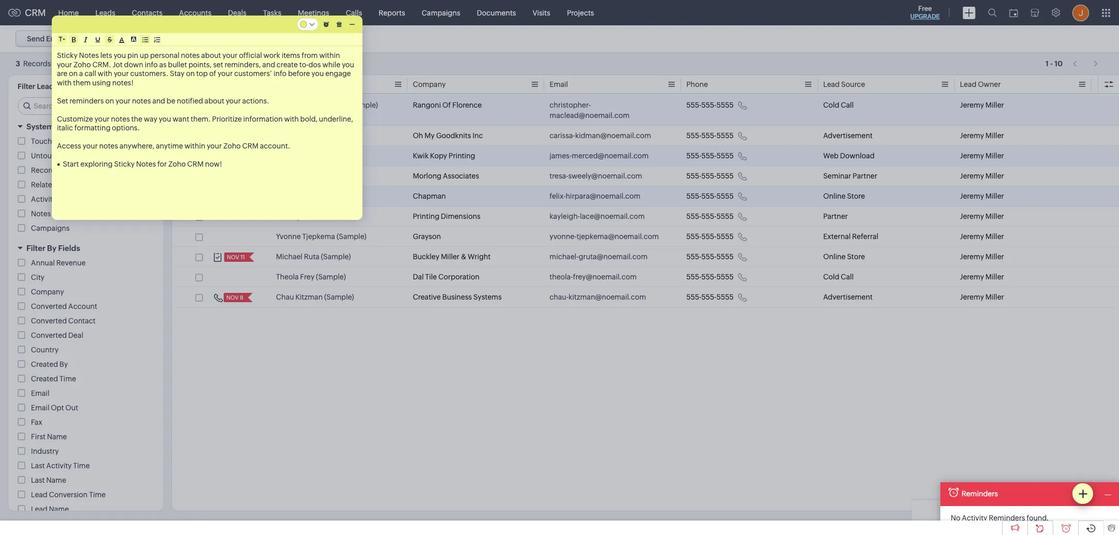 Task type: describe. For each thing, give the bounding box(es) containing it.
0 vertical spatial reminders
[[962, 490, 998, 498]]

Search text field
[[18, 98, 155, 114]]

filters
[[87, 122, 109, 131]]

converted for converted contact
[[31, 317, 67, 325]]

chapman
[[413, 192, 446, 201]]

crm link
[[8, 7, 46, 18]]

555-555-5555 for kayleigh-lace@noemail.com
[[687, 212, 734, 221]]

underline,
[[319, 115, 353, 123]]

call for theola-frey@noemail.com
[[841, 273, 854, 281]]

create
[[277, 60, 298, 69]]

send email button
[[16, 31, 76, 47]]

city
[[31, 274, 44, 282]]

ruta
[[304, 253, 320, 261]]

cold call for christopher- maclead@noemail.com
[[824, 101, 854, 109]]

dos
[[309, 60, 321, 69]]

documents link
[[469, 0, 525, 25]]

lead source
[[824, 80, 866, 89]]

exploring
[[80, 160, 113, 168]]

your up the are
[[57, 60, 72, 69]]

1 vertical spatial and
[[152, 97, 165, 105]]

untouched records
[[31, 152, 98, 160]]

christopher maclead (sample)
[[276, 101, 378, 109]]

task
[[117, 35, 132, 43]]

related records action
[[31, 181, 110, 189]]

you down dos at the top left
[[312, 69, 324, 78]]

converted for converted deal
[[31, 332, 67, 340]]

felix-hirpara@noemail.com link
[[550, 191, 641, 202]]

record
[[31, 166, 55, 175]]

0 horizontal spatial with
[[57, 78, 72, 87]]

nov for chau
[[226, 295, 239, 301]]

calls link
[[338, 0, 371, 25]]

0 horizontal spatial crm
[[25, 7, 46, 18]]

2 store from the top
[[847, 253, 865, 261]]

last for last activity time
[[31, 462, 45, 470]]

cold for christopher- maclead@noemail.com
[[824, 101, 840, 109]]

all
[[323, 81, 330, 88]]

1 horizontal spatial on
[[105, 97, 114, 105]]

1 vertical spatial printing
[[413, 212, 440, 221]]

created for created by
[[31, 361, 58, 369]]

2 vertical spatial zoho
[[168, 160, 186, 168]]

2 advertisement from the top
[[824, 293, 873, 302]]

10 jeremy from the top
[[960, 293, 984, 302]]

merced@noemail.com
[[572, 152, 649, 160]]

by for filter
[[47, 244, 56, 253]]

0 vertical spatial company
[[413, 80, 446, 89]]

free upgrade
[[911, 5, 940, 20]]

create menu element
[[957, 0, 982, 25]]

notes up "the"
[[132, 97, 151, 105]]

email down created time
[[31, 390, 49, 398]]

your down set
[[218, 69, 233, 78]]

kayleigh-lace@noemail.com link
[[550, 211, 645, 222]]

1 vertical spatial action
[[87, 181, 110, 189]]

nov 11
[[227, 254, 245, 261]]

create menu image
[[963, 6, 976, 19]]

annual revenue
[[31, 259, 86, 267]]

jeremy miller for christopher- maclead@noemail.com
[[960, 101, 1005, 109]]

access your notes anywhere, anytime within your zoho crm account.
[[57, 142, 290, 150]]

kayleigh lace (sample)
[[276, 212, 354, 221]]

(sample) for christopher maclead (sample)
[[348, 101, 378, 109]]

gruta@noemail.com
[[579, 253, 648, 261]]

michael-gruta@noemail.com link
[[550, 252, 648, 262]]

-
[[1051, 59, 1053, 68]]

unblock
[[160, 35, 188, 43]]

inc
[[473, 132, 483, 140]]

florence
[[453, 101, 482, 109]]

sticky inside the sticky notes lets you pin up personal notes about your official work items from within your zoho crm. jot down info as bullet points, set reminders, and create to-dos while you are on a call with your customers. stay on top of your customers' info before you engage with them using notes!
[[57, 51, 78, 60]]

jeremy miller for yvonne-tjepkema@noemail.com
[[960, 233, 1005, 241]]

created for created time
[[31, 375, 58, 383]]

home link
[[50, 0, 87, 25]]

jeremy for kayleigh-lace@noemail.com
[[960, 212, 984, 221]]

jeremy for yvonne-tjepkema@noemail.com
[[960, 233, 984, 241]]

yvonne tjepkema (sample)
[[276, 233, 367, 241]]

stay
[[170, 69, 185, 78]]

you up engage
[[342, 60, 354, 69]]

1 vertical spatial crm
[[242, 142, 259, 150]]

filter leads by
[[18, 82, 68, 91]]

search image
[[989, 8, 997, 17]]

from
[[302, 51, 318, 60]]

1 vertical spatial reminders
[[989, 514, 1026, 523]]

carissa-kidman@noemail.com
[[550, 132, 651, 140]]

1 horizontal spatial lead name
[[276, 80, 314, 89]]

email up fax
[[31, 404, 49, 412]]

8 jeremy from the top
[[960, 253, 984, 261]]

5555 for yvonne-tjepkema@noemail.com
[[717, 233, 734, 241]]

tasks link
[[255, 0, 290, 25]]

1 horizontal spatial printing
[[449, 152, 475, 160]]

last for last name
[[31, 477, 45, 485]]

official
[[239, 51, 262, 60]]

your up notes! at the top left
[[114, 69, 129, 78]]

(sample) for kayleigh lace (sample)
[[324, 212, 354, 221]]

jeremy miller for kayleigh-lace@noemail.com
[[960, 212, 1005, 221]]

selected.
[[52, 60, 84, 68]]

cold call for theola-frey@noemail.com
[[824, 273, 854, 281]]

tresa-sweely@noemail.com link
[[550, 171, 642, 181]]

maclead@noemail.com
[[550, 111, 630, 120]]

seminar partner
[[824, 172, 878, 180]]

dal tile corporation
[[413, 273, 480, 281]]

(sample) for michael ruta (sample)
[[321, 253, 351, 261]]

external
[[824, 233, 851, 241]]

time for activity
[[73, 462, 90, 470]]

you up jot
[[114, 51, 126, 60]]

crm.
[[92, 60, 111, 69]]

cold for theola-frey@noemail.com
[[824, 273, 840, 281]]

upgrade
[[911, 13, 940, 20]]

1 horizontal spatial sticky
[[114, 160, 135, 168]]

bullet
[[168, 60, 187, 69]]

2 horizontal spatial zoho
[[223, 142, 241, 150]]

555-555-5555 for carissa-kidman@noemail.com
[[687, 132, 734, 140]]

tjepkema
[[302, 233, 335, 241]]

anywhere,
[[120, 142, 154, 150]]

james-merced@noemail.com link
[[550, 151, 649, 161]]

you inside customize your notes the way you want them. prioritize information with bold, underline, italic formatting options.
[[159, 115, 171, 123]]

notes!
[[112, 78, 134, 87]]

found.
[[1027, 514, 1049, 523]]

email up christopher-
[[550, 80, 568, 89]]

5555 for james-merced@noemail.com
[[717, 152, 734, 160]]

filter by fields button
[[8, 239, 164, 257]]

activity for last
[[46, 462, 72, 470]]

5555 for tresa-sweely@noemail.com
[[717, 172, 734, 180]]

kitzman@noemail.com
[[569, 293, 646, 302]]

visits
[[533, 9, 551, 17]]

using
[[92, 78, 111, 87]]

actions
[[266, 35, 292, 43]]

reminder image
[[324, 22, 329, 27]]

10 jeremy miller from the top
[[960, 293, 1005, 302]]

1 horizontal spatial crm
[[187, 160, 204, 168]]

yvonne tjepkema (sample) link
[[276, 232, 367, 242]]

555-555-5555 for tresa-sweely@noemail.com
[[687, 172, 734, 180]]

create task button
[[82, 31, 143, 47]]

(sample) for chau kitzman (sample)
[[324, 293, 354, 302]]

start
[[63, 160, 79, 168]]

calendar image
[[1010, 9, 1019, 17]]

10 5555 from the top
[[717, 293, 734, 302]]

jeremy miller for james-merced@noemail.com
[[960, 152, 1005, 160]]

unblock email address
[[160, 35, 238, 43]]

profile image
[[1073, 4, 1090, 21]]

creative business systems
[[413, 293, 502, 302]]

email inside button
[[46, 35, 65, 43]]

maclead
[[318, 101, 347, 109]]

&
[[461, 253, 467, 261]]

8 5555 from the top
[[717, 253, 734, 261]]

5555 for christopher- maclead@noemail.com
[[717, 101, 734, 109]]

jeremy miller for carissa-kidman@noemail.com
[[960, 132, 1005, 140]]

jeremy for james-merced@noemail.com
[[960, 152, 984, 160]]

reminders,
[[225, 60, 261, 69]]

5555 for theola-frey@noemail.com
[[717, 273, 734, 281]]

jeremy miller for tresa-sweely@noemail.com
[[960, 172, 1005, 180]]

campaigns link
[[414, 0, 469, 25]]

records for touched
[[62, 137, 90, 146]]

kitzman
[[296, 293, 323, 302]]

5555 for kayleigh-lace@noemail.com
[[717, 212, 734, 221]]

name right first
[[47, 433, 67, 441]]

2 horizontal spatial notes
[[136, 160, 156, 168]]

buckley miller & wright
[[413, 253, 491, 261]]

clear
[[91, 60, 109, 68]]

access
[[57, 142, 81, 150]]

want
[[173, 115, 189, 123]]

theola-frey@noemail.com
[[550, 273, 637, 281]]

defined
[[56, 122, 85, 131]]

accounts
[[179, 9, 212, 17]]

delete image
[[337, 22, 342, 27]]

jeremy for felix-hirpara@noemail.com
[[960, 192, 984, 201]]

your up prioritize
[[226, 97, 241, 105]]

chau-kitzman@noemail.com
[[550, 293, 646, 302]]

8 jeremy miller from the top
[[960, 253, 1005, 261]]

jeremy for tresa-sweely@noemail.com
[[960, 172, 984, 180]]

engage
[[325, 69, 351, 78]]

jeremy miller for felix-hirpara@noemail.com
[[960, 192, 1005, 201]]

items
[[282, 51, 300, 60]]

create task
[[93, 35, 132, 43]]

no activity reminders found.
[[951, 514, 1049, 523]]

goodknits
[[436, 132, 471, 140]]

notes inside customize your notes the way you want them. prioritize information with bold, underline, italic formatting options.
[[111, 115, 130, 123]]

1 vertical spatial info
[[274, 69, 287, 78]]

felix-hirpara@noemail.com
[[550, 192, 641, 201]]

nov 8
[[226, 295, 243, 301]]

activity for no
[[962, 514, 988, 523]]



Task type: vqa. For each thing, say whether or not it's contained in the screenshot.
SYSTEMS
yes



Task type: locate. For each thing, give the bounding box(es) containing it.
carissa-
[[550, 132, 575, 140]]

(sample) inside 'chau kitzman (sample)' link
[[324, 293, 354, 302]]

call down lead source
[[841, 101, 854, 109]]

converted up converted contact at the bottom
[[31, 303, 67, 311]]

crm left now!
[[187, 160, 204, 168]]

0 vertical spatial campaigns
[[422, 9, 460, 17]]

nov left 11
[[227, 254, 239, 261]]

2 vertical spatial time
[[89, 491, 106, 499]]

6 jeremy from the top
[[960, 212, 984, 221]]

online down external
[[824, 253, 846, 261]]

0 vertical spatial sticky
[[57, 51, 78, 60]]

1 vertical spatial store
[[847, 253, 865, 261]]

store down external referral
[[847, 253, 865, 261]]

7 jeremy miller from the top
[[960, 233, 1005, 241]]

(sample) inside kayleigh lace (sample) link
[[324, 212, 354, 221]]

(sample) right the tjepkema
[[337, 233, 367, 241]]

jeremy miller
[[960, 101, 1005, 109], [960, 132, 1005, 140], [960, 152, 1005, 160], [960, 172, 1005, 180], [960, 192, 1005, 201], [960, 212, 1005, 221], [960, 233, 1005, 241], [960, 253, 1005, 261], [960, 273, 1005, 281], [960, 293, 1005, 302]]

1 horizontal spatial and
[[262, 60, 275, 69]]

records down start
[[58, 181, 86, 189]]

last name
[[31, 477, 66, 485]]

navigation
[[1068, 56, 1104, 71]]

by up created time
[[59, 361, 68, 369]]

1 vertical spatial time
[[73, 462, 90, 470]]

None field
[[59, 35, 65, 44]]

1 online store from the top
[[824, 192, 865, 201]]

touched
[[31, 137, 61, 146]]

kayleigh
[[276, 212, 305, 221]]

2 horizontal spatial on
[[186, 69, 195, 78]]

5 jeremy miller from the top
[[960, 192, 1005, 201]]

michael-
[[550, 253, 579, 261]]

michael-gruta@noemail.com
[[550, 253, 648, 261]]

with down christopher
[[284, 115, 299, 123]]

call for christopher- maclead@noemail.com
[[841, 101, 854, 109]]

converted up country
[[31, 332, 67, 340]]

1 vertical spatial by
[[59, 361, 68, 369]]

(sample) right ruta
[[321, 253, 351, 261]]

2 last from the top
[[31, 477, 45, 485]]

record action
[[31, 166, 79, 175]]

2 5555 from the top
[[717, 132, 734, 140]]

create new sticky note image
[[1079, 490, 1088, 499]]

row group
[[172, 95, 1120, 308]]

555-555-5555 for christopher- maclead@noemail.com
[[687, 101, 734, 109]]

work
[[264, 51, 280, 60]]

1 horizontal spatial info
[[274, 69, 287, 78]]

1 horizontal spatial leads
[[95, 9, 115, 17]]

send email
[[27, 35, 65, 43]]

company up the rangoni
[[413, 80, 446, 89]]

with down crm.
[[98, 69, 112, 78]]

9 jeremy miller from the top
[[960, 273, 1005, 281]]

3 555-555-5555 from the top
[[687, 152, 734, 160]]

(sample) right "frey"
[[316, 273, 346, 281]]

time for conversion
[[89, 491, 106, 499]]

1 vertical spatial cold call
[[824, 273, 854, 281]]

online store down seminar partner
[[824, 192, 865, 201]]

(sample) right lace in the top left of the page
[[324, 212, 354, 221]]

profile element
[[1067, 0, 1096, 25]]

2 online store from the top
[[824, 253, 865, 261]]

corporation
[[439, 273, 480, 281]]

1 vertical spatial last
[[31, 477, 45, 485]]

hirpara@noemail.com
[[566, 192, 641, 201]]

your up set
[[223, 51, 238, 60]]

4 5555 from the top
[[717, 172, 734, 180]]

(sample) down underline,
[[329, 132, 359, 140]]

(sample) inside michael ruta (sample) link
[[321, 253, 351, 261]]

3 jeremy miller from the top
[[960, 152, 1005, 160]]

9 jeremy from the top
[[960, 273, 984, 281]]

send
[[27, 35, 45, 43]]

on left top
[[186, 69, 195, 78]]

0 vertical spatial activity
[[46, 462, 72, 470]]

(sample) inside yvonne tjepkema (sample) link
[[337, 233, 367, 241]]

3 records selected.
[[16, 60, 84, 68]]

0 horizontal spatial lead name
[[31, 506, 69, 514]]

with
[[98, 69, 112, 78], [57, 78, 72, 87], [284, 115, 299, 123]]

with inside customize your notes the way you want them. prioritize information with bold, underline, italic formatting options.
[[284, 115, 299, 123]]

nov left the 8
[[226, 295, 239, 301]]

crm left account.
[[242, 142, 259, 150]]

1 555-555-5555 from the top
[[687, 101, 734, 109]]

bold,
[[300, 115, 318, 123]]

1 vertical spatial leads
[[37, 82, 57, 91]]

0 vertical spatial notes
[[79, 51, 99, 60]]

on down using
[[105, 97, 114, 105]]

contacts
[[132, 9, 163, 17]]

7 5555 from the top
[[717, 233, 734, 241]]

0 vertical spatial converted
[[31, 303, 67, 311]]

cold
[[824, 101, 840, 109], [824, 273, 840, 281]]

frey
[[300, 273, 315, 281]]

2 jeremy miller from the top
[[960, 132, 1005, 140]]

0 vertical spatial records
[[62, 137, 90, 146]]

online store down external referral
[[824, 253, 865, 261]]

0 horizontal spatial leads
[[37, 82, 57, 91]]

converted for converted account
[[31, 303, 67, 311]]

1 vertical spatial online store
[[824, 253, 865, 261]]

5 5555 from the top
[[717, 192, 734, 201]]

0 vertical spatial with
[[98, 69, 112, 78]]

1 vertical spatial converted
[[31, 317, 67, 325]]

referral
[[853, 233, 879, 241]]

miller for kayleigh-lace@noemail.com
[[986, 212, 1005, 221]]

lead conversion time
[[31, 491, 106, 499]]

nov 8 link
[[224, 293, 244, 303]]

3
[[16, 60, 20, 68]]

within inside the sticky notes lets you pin up personal notes about your official work items from within your zoho crm. jot down info as bullet points, set reminders, and create to-dos while you are on a call with your customers. stay on top of your customers' info before you engage with them using notes!
[[319, 51, 340, 60]]

(sample) up underline,
[[348, 101, 378, 109]]

yvonne-
[[550, 233, 577, 241]]

leads up 'create'
[[95, 9, 115, 17]]

(sample) right kitzman
[[324, 293, 354, 302]]

0 vertical spatial printing
[[449, 152, 475, 160]]

3 jeremy from the top
[[960, 152, 984, 160]]

7 jeremy from the top
[[960, 233, 984, 241]]

time down created by
[[59, 375, 76, 383]]

by for created
[[59, 361, 68, 369]]

1 vertical spatial filter
[[26, 244, 45, 253]]

miller for felix-hirpara@noemail.com
[[986, 192, 1005, 201]]

2 horizontal spatial crm
[[242, 142, 259, 150]]

records down "access"
[[70, 152, 98, 160]]

1 online from the top
[[824, 192, 846, 201]]

be
[[167, 97, 175, 105]]

last down 'industry' at the left bottom of page
[[31, 462, 45, 470]]

2 vertical spatial notes
[[31, 210, 51, 218]]

tresa-sweely@noemail.com
[[550, 172, 642, 180]]

miller
[[986, 101, 1005, 109], [986, 132, 1005, 140], [986, 152, 1005, 160], [986, 172, 1005, 180], [986, 192, 1005, 201], [986, 212, 1005, 221], [986, 233, 1005, 241], [441, 253, 460, 261], [986, 253, 1005, 261], [986, 273, 1005, 281], [986, 293, 1005, 302]]

1 horizontal spatial by
[[59, 361, 68, 369]]

your up formatting
[[95, 115, 110, 123]]

1 vertical spatial call
[[841, 273, 854, 281]]

time up lead conversion time
[[73, 462, 90, 470]]

(sample) inside christopher maclead (sample) link
[[348, 101, 378, 109]]

sticky up 'selected.'
[[57, 51, 78, 60]]

fax
[[31, 419, 42, 427]]

filter inside dropdown button
[[26, 244, 45, 253]]

name down conversion
[[49, 506, 69, 514]]

5 555-555-5555 from the top
[[687, 192, 734, 201]]

1 vertical spatial lead name
[[31, 506, 69, 514]]

(sample) for theola frey (sample)
[[316, 273, 346, 281]]

9 5555 from the top
[[717, 273, 734, 281]]

5555 for felix-hirpara@noemail.com
[[717, 192, 734, 201]]

1 vertical spatial notes
[[136, 160, 156, 168]]

1 horizontal spatial company
[[413, 80, 446, 89]]

dal
[[413, 273, 424, 281]]

records for untouched
[[70, 152, 98, 160]]

1 vertical spatial zoho
[[223, 142, 241, 150]]

filter down 3
[[18, 82, 35, 91]]

0 vertical spatial online
[[824, 192, 846, 201]]

1 converted from the top
[[31, 303, 67, 311]]

0 vertical spatial by
[[47, 244, 56, 253]]

2 vertical spatial crm
[[187, 160, 204, 168]]

2 horizontal spatial with
[[284, 115, 299, 123]]

cold call down external
[[824, 273, 854, 281]]

8 555-555-5555 from the top
[[687, 253, 734, 261]]

zoho inside the sticky notes lets you pin up personal notes about your official work items from within your zoho crm. jot down info as bullet points, set reminders, and create to-dos while you are on a call with your customers. stay on top of your customers' info before you engage with them using notes!
[[74, 60, 91, 69]]

revenue
[[56, 259, 86, 267]]

0 vertical spatial filter
[[18, 82, 35, 91]]

1 vertical spatial company
[[31, 288, 64, 296]]

name down the "last activity time"
[[46, 477, 66, 485]]

tasks
[[263, 9, 281, 17]]

1 vertical spatial within
[[185, 142, 205, 150]]

and down work
[[262, 60, 275, 69]]

first
[[31, 433, 46, 441]]

(sample) inside theola frey (sample) link
[[316, 273, 346, 281]]

0 horizontal spatial action
[[57, 166, 79, 175]]

jeremy for theola-frey@noemail.com
[[960, 273, 984, 281]]

0 vertical spatial info
[[145, 60, 158, 69]]

your
[[223, 51, 238, 60], [57, 60, 72, 69], [114, 69, 129, 78], [218, 69, 233, 78], [116, 97, 131, 105], [226, 97, 241, 105], [95, 115, 110, 123], [83, 142, 98, 150], [207, 142, 222, 150]]

cold down lead source
[[824, 101, 840, 109]]

leads left "by"
[[37, 82, 57, 91]]

anytime
[[156, 142, 183, 150]]

filter up annual
[[26, 244, 45, 253]]

0 horizontal spatial partner
[[824, 212, 848, 221]]

way
[[144, 115, 157, 123]]

filter for filter leads by
[[18, 82, 35, 91]]

time right conversion
[[89, 491, 106, 499]]

11
[[240, 254, 245, 261]]

and left the be
[[152, 97, 165, 105]]

free
[[919, 5, 932, 12]]

reminders up no activity reminders found.
[[962, 490, 998, 498]]

filter for filter by fields
[[26, 244, 45, 253]]

reports link
[[371, 0, 414, 25]]

4 jeremy miller from the top
[[960, 172, 1005, 180]]

campaigns up filter by fields
[[31, 224, 70, 233]]

yvonne-tjepkema@noemail.com
[[550, 233, 659, 241]]

lead
[[276, 80, 293, 89], [824, 80, 840, 89], [960, 80, 977, 89], [31, 491, 48, 499], [31, 506, 48, 514]]

store down seminar partner
[[847, 192, 865, 201]]

with down the are
[[57, 78, 72, 87]]

(sample) inside carissa kidman (sample) link
[[329, 132, 359, 140]]

1 cold from the top
[[824, 101, 840, 109]]

1 created from the top
[[31, 361, 58, 369]]

yvonne
[[276, 233, 301, 241]]

christopher- maclead@noemail.com
[[550, 101, 630, 120]]

jeremy miller for theola-frey@noemail.com
[[960, 273, 1005, 281]]

0 vertical spatial and
[[262, 60, 275, 69]]

4 jeremy from the top
[[960, 172, 984, 180]]

0 horizontal spatial sticky
[[57, 51, 78, 60]]

0 vertical spatial about
[[201, 51, 221, 60]]

0 vertical spatial call
[[841, 101, 854, 109]]

1 advertisement from the top
[[824, 132, 873, 140]]

about for notes
[[201, 51, 221, 60]]

5555
[[717, 101, 734, 109], [717, 132, 734, 140], [717, 152, 734, 160], [717, 172, 734, 180], [717, 192, 734, 201], [717, 212, 734, 221], [717, 233, 734, 241], [717, 253, 734, 261], [717, 273, 734, 281], [717, 293, 734, 302]]

1 vertical spatial with
[[57, 78, 72, 87]]

carissa kidman (sample)
[[276, 132, 359, 140]]

notes up 'options.'
[[111, 115, 130, 123]]

owner
[[978, 80, 1001, 89]]

(sample) for carissa kidman (sample)
[[329, 132, 359, 140]]

3 5555 from the top
[[717, 152, 734, 160]]

time
[[59, 375, 76, 383], [73, 462, 90, 470], [89, 491, 106, 499]]

records down defined
[[62, 137, 90, 146]]

last
[[31, 462, 45, 470], [31, 477, 45, 485]]

chau kitzman (sample) link
[[276, 292, 354, 303]]

miller for theola-frey@noemail.com
[[986, 273, 1005, 281]]

miller for christopher- maclead@noemail.com
[[986, 101, 1005, 109]]

source
[[842, 80, 866, 89]]

9 555-555-5555 from the top
[[687, 273, 734, 281]]

of
[[209, 69, 216, 78]]

0 horizontal spatial on
[[69, 69, 78, 78]]

1 horizontal spatial within
[[319, 51, 340, 60]]

555-555-5555 for yvonne-tjepkema@noemail.com
[[687, 233, 734, 241]]

top
[[196, 69, 208, 78]]

online down seminar on the top of the page
[[824, 192, 846, 201]]

2 cold call from the top
[[824, 273, 854, 281]]

lead name down before
[[276, 80, 314, 89]]

notes up the points,
[[181, 51, 200, 60]]

zoho down prioritize
[[223, 142, 241, 150]]

created down country
[[31, 361, 58, 369]]

10
[[1055, 59, 1063, 68]]

1 horizontal spatial campaigns
[[422, 9, 460, 17]]

0 horizontal spatial company
[[31, 288, 64, 296]]

about up prioritize
[[205, 97, 224, 105]]

kidman
[[302, 132, 328, 140]]

you right way
[[159, 115, 171, 123]]

and inside the sticky notes lets you pin up personal notes about your official work items from within your zoho crm. jot down info as bullet points, set reminders, and create to-dos while you are on a call with your customers. stay on top of your customers' info before you engage with them using notes!
[[262, 60, 275, 69]]

email inside button
[[190, 35, 209, 43]]

email left address
[[190, 35, 209, 43]]

jeremy for christopher- maclead@noemail.com
[[960, 101, 984, 109]]

6 5555 from the top
[[717, 212, 734, 221]]

your down formatting
[[83, 142, 98, 150]]

rangoni of florence
[[413, 101, 482, 109]]

1 horizontal spatial partner
[[853, 172, 878, 180]]

1 vertical spatial partner
[[824, 212, 848, 221]]

sticky down anywhere,
[[114, 160, 135, 168]]

by
[[59, 82, 68, 91]]

for
[[157, 160, 167, 168]]

deals link
[[220, 0, 255, 25]]

1 5555 from the top
[[717, 101, 734, 109]]

notes inside the sticky notes lets you pin up personal notes about your official work items from within your zoho crm. jot down info as bullet points, set reminders, and create to-dos while you are on a call with your customers. stay on top of your customers' info before you engage with them using notes!
[[79, 51, 99, 60]]

external referral
[[824, 233, 879, 241]]

company down city at the left of page
[[31, 288, 64, 296]]

created down created by
[[31, 375, 58, 383]]

customize
[[57, 115, 93, 123]]

0 vertical spatial crm
[[25, 7, 46, 18]]

miller for carissa-kidman@noemail.com
[[986, 132, 1005, 140]]

2 vertical spatial records
[[58, 181, 86, 189]]

jeremy for carissa-kidman@noemail.com
[[960, 132, 984, 140]]

555-555-5555 for james-merced@noemail.com
[[687, 152, 734, 160]]

action up "related records action"
[[57, 166, 79, 175]]

1 call from the top
[[841, 101, 854, 109]]

2 call from the top
[[841, 273, 854, 281]]

1 - 10
[[1046, 59, 1063, 68]]

country
[[31, 346, 59, 354]]

0 vertical spatial zoho
[[74, 60, 91, 69]]

notes up exploring
[[99, 142, 118, 150]]

printing up associates
[[449, 152, 475, 160]]

0 vertical spatial within
[[319, 51, 340, 60]]

nov for michael
[[227, 254, 239, 261]]

activity up last name on the left
[[46, 462, 72, 470]]

0 vertical spatial time
[[59, 375, 76, 383]]

fields
[[58, 244, 80, 253]]

lead name down conversion
[[31, 506, 69, 514]]

converted deal
[[31, 332, 83, 340]]

2 created from the top
[[31, 375, 58, 383]]

0 vertical spatial online store
[[824, 192, 865, 201]]

1 vertical spatial records
[[70, 152, 98, 160]]

0 horizontal spatial by
[[47, 244, 56, 253]]

on left a
[[69, 69, 78, 78]]

systems
[[474, 293, 502, 302]]

1 jeremy from the top
[[960, 101, 984, 109]]

records for related
[[58, 181, 86, 189]]

notes left for
[[136, 160, 156, 168]]

0 vertical spatial store
[[847, 192, 865, 201]]

0 horizontal spatial activity
[[46, 462, 72, 470]]

partner up external
[[824, 212, 848, 221]]

1 horizontal spatial with
[[98, 69, 112, 78]]

untouched
[[31, 152, 69, 160]]

1 vertical spatial sticky
[[114, 160, 135, 168]]

0 horizontal spatial notes
[[31, 210, 51, 218]]

partner
[[853, 172, 878, 180], [824, 212, 848, 221]]

(sample) for yvonne tjepkema (sample)
[[337, 233, 367, 241]]

partner down download
[[853, 172, 878, 180]]

1 horizontal spatial action
[[87, 181, 110, 189]]

4 555-555-5555 from the top
[[687, 172, 734, 180]]

notes
[[181, 51, 200, 60], [132, 97, 151, 105], [111, 115, 130, 123], [99, 142, 118, 150]]

2 vertical spatial with
[[284, 115, 299, 123]]

printing up the grayson
[[413, 212, 440, 221]]

leads
[[95, 9, 115, 17], [37, 82, 57, 91]]

1 horizontal spatial activity
[[962, 514, 988, 523]]

0 vertical spatial cold
[[824, 101, 840, 109]]

1 jeremy miller from the top
[[960, 101, 1005, 109]]

down
[[124, 60, 143, 69]]

555-555-5555 for felix-hirpara@noemail.com
[[687, 192, 734, 201]]

name down before
[[294, 80, 314, 89]]

5 jeremy from the top
[[960, 192, 984, 201]]

0 horizontal spatial campaigns
[[31, 224, 70, 233]]

0 vertical spatial nov
[[227, 254, 239, 261]]

cold call down lead source
[[824, 101, 854, 109]]

0 horizontal spatial info
[[145, 60, 158, 69]]

search element
[[982, 0, 1004, 25]]

notes up the clear
[[79, 51, 99, 60]]

notes inside the sticky notes lets you pin up personal notes about your official work items from within your zoho crm. jot down info as bullet points, set reminders, and create to-dos while you are on a call with your customers. stay on top of your customers' info before you engage with them using notes!
[[181, 51, 200, 60]]

activity right no on the right of the page
[[962, 514, 988, 523]]

1 vertical spatial nov
[[226, 295, 239, 301]]

by inside filter by fields dropdown button
[[47, 244, 56, 253]]

1 cold call from the top
[[824, 101, 854, 109]]

1 last from the top
[[31, 462, 45, 470]]

info down the create
[[274, 69, 287, 78]]

within up the while
[[319, 51, 340, 60]]

action down exploring
[[87, 181, 110, 189]]

about for notified
[[205, 97, 224, 105]]

reminders
[[962, 490, 998, 498], [989, 514, 1026, 523]]

reports
[[379, 9, 405, 17]]

miller for yvonne-tjepkema@noemail.com
[[986, 233, 1005, 241]]

web
[[824, 152, 839, 160]]

1 vertical spatial campaigns
[[31, 224, 70, 233]]

1 vertical spatial about
[[205, 97, 224, 105]]

1 vertical spatial cold
[[824, 273, 840, 281]]

2 vertical spatial converted
[[31, 332, 67, 340]]

5555 for carissa-kidman@noemail.com
[[717, 132, 734, 140]]

address
[[210, 35, 238, 43]]

crm up send
[[25, 7, 46, 18]]

your up now!
[[207, 142, 222, 150]]

miller for tresa-sweely@noemail.com
[[986, 172, 1005, 180]]

your inside customize your notes the way you want them. prioritize information with bold, underline, italic formatting options.
[[95, 115, 110, 123]]

miller for james-merced@noemail.com
[[986, 152, 1005, 160]]

1 horizontal spatial notes
[[79, 51, 99, 60]]

oh my goodknits inc
[[413, 132, 483, 140]]

2 converted from the top
[[31, 317, 67, 325]]

call
[[85, 69, 96, 78]]

zoho right for
[[168, 160, 186, 168]]

10 555-555-5555 from the top
[[687, 293, 734, 302]]

1 vertical spatial activity
[[962, 514, 988, 523]]

your down notes! at the top left
[[116, 97, 131, 105]]

1 store from the top
[[847, 192, 865, 201]]

1 vertical spatial advertisement
[[824, 293, 873, 302]]

0 vertical spatial last
[[31, 462, 45, 470]]

pin
[[127, 51, 138, 60]]

2 555-555-5555 from the top
[[687, 132, 734, 140]]

0 vertical spatial leads
[[95, 9, 115, 17]]

call down external referral
[[841, 273, 854, 281]]

records
[[23, 60, 51, 68]]

annual
[[31, 259, 55, 267]]

2 jeremy from the top
[[960, 132, 984, 140]]

555-555-5555 for theola-frey@noemail.com
[[687, 273, 734, 281]]

created
[[31, 361, 58, 369], [31, 375, 58, 383]]

carissa
[[276, 132, 301, 140]]

campaigns right reports
[[422, 9, 460, 17]]

3 converted from the top
[[31, 332, 67, 340]]

are
[[57, 69, 67, 78]]

about inside the sticky notes lets you pin up personal notes about your official work items from within your zoho crm. jot down info as bullet points, set reminders, and create to-dos while you are on a call with your customers. stay on top of your customers' info before you engage with them using notes!
[[201, 51, 221, 60]]

deal
[[68, 332, 83, 340]]

2 cold from the top
[[824, 273, 840, 281]]

7 555-555-5555 from the top
[[687, 233, 734, 241]]

0 vertical spatial cold call
[[824, 101, 854, 109]]

2 online from the top
[[824, 253, 846, 261]]

6 jeremy miller from the top
[[960, 212, 1005, 221]]

6 555-555-5555 from the top
[[687, 212, 734, 221]]

reminders left found.
[[989, 514, 1026, 523]]

1
[[1046, 59, 1049, 68]]

notes down activities
[[31, 210, 51, 218]]

zoho up a
[[74, 60, 91, 69]]

on
[[69, 69, 78, 78], [186, 69, 195, 78], [105, 97, 114, 105]]

by up annual revenue
[[47, 244, 56, 253]]

about up set
[[201, 51, 221, 60]]

0 horizontal spatial and
[[152, 97, 165, 105]]

1 vertical spatial created
[[31, 375, 58, 383]]

within down customize your notes the way you want them. prioritize information with bold, underline, italic formatting options.
[[185, 142, 205, 150]]

cold down external
[[824, 273, 840, 281]]

row group containing christopher maclead (sample)
[[172, 95, 1120, 308]]



